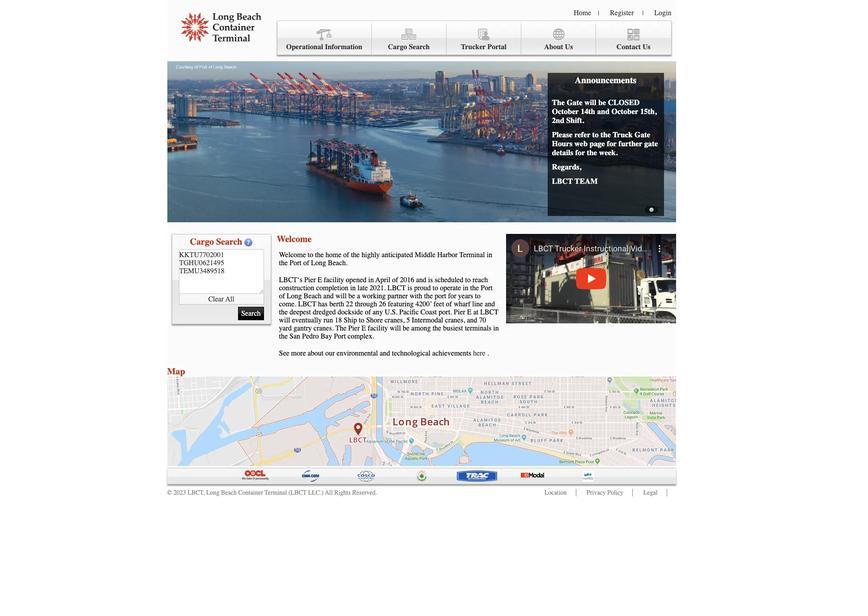 Task type: locate. For each thing, give the bounding box(es) containing it.
gate right 'truck'
[[635, 130, 651, 139]]

of right feet
[[446, 301, 452, 309]]

location
[[545, 490, 567, 497]]

be left among
[[403, 325, 410, 333]]

pacific
[[400, 309, 419, 317]]

october
[[553, 107, 579, 116], [612, 107, 639, 116]]

long inside lbct's pier e facility opened in april of 2016 and is scheduled to reach construction completion in late 2021.  lbct is proud to operate in the port of long beach and will be a working partner with the port for years to come.  lbct has berth 22 through 26 featuring 4200' feet of wharf line and the deepest dredged dockside of any u.s. pacific coast port. pier e at lbct will eventually run 18 ship to shore cranes, 5 intermodal cranes, and 70 yard gantry cranes. the pier e facility will be among the busiest terminals in the san pedro bay port complex.
[[287, 293, 302, 301]]

1 horizontal spatial cranes,
[[446, 317, 466, 325]]

complex.
[[348, 333, 374, 341]]

the left home
[[315, 251, 324, 259]]

Enter container numbers and/ or booking numbers. text field
[[179, 250, 264, 294]]

terminals
[[465, 325, 492, 333]]

1 vertical spatial cargo
[[190, 237, 214, 247]]

register
[[611, 9, 635, 17]]

the right run
[[336, 325, 347, 333]]

scheduled
[[435, 276, 464, 284]]

us inside contact us link
[[643, 43, 651, 51]]

menu bar
[[277, 21, 672, 55]]

pier
[[305, 276, 316, 284], [454, 309, 466, 317], [349, 325, 360, 333]]

us right about
[[566, 43, 574, 51]]

1 vertical spatial search
[[216, 237, 243, 247]]

gate inside please refer to the truck gate hours web page for further gate details for the week.
[[635, 130, 651, 139]]

lbct,
[[188, 490, 205, 497]]

here
[[474, 350, 486, 358]]

2 october from the left
[[612, 107, 639, 116]]

0 horizontal spatial cranes,
[[385, 317, 405, 325]]

beach left container
[[221, 490, 237, 497]]

dredged
[[313, 309, 336, 317]]

0 horizontal spatial the
[[336, 325, 347, 333]]

pier right port.
[[454, 309, 466, 317]]

long
[[311, 259, 326, 267], [287, 293, 302, 301], [206, 490, 220, 497]]

cargo inside cargo search link
[[388, 43, 407, 51]]

15th,
[[641, 107, 657, 116]]

is left scheduled
[[429, 276, 433, 284]]

all
[[226, 295, 235, 303], [325, 490, 333, 497]]

san
[[290, 333, 301, 341]]

5
[[407, 317, 410, 325]]

0 horizontal spatial be
[[349, 293, 356, 301]]

the left port at top right
[[425, 293, 433, 301]]

home
[[326, 251, 342, 259]]

2 vertical spatial long
[[206, 490, 220, 497]]

14th and
[[581, 107, 610, 116]]

lbct's
[[279, 276, 303, 284]]

coast
[[421, 309, 437, 317]]

opened
[[346, 276, 367, 284]]

1 horizontal spatial the
[[553, 98, 565, 107]]

gate up shift. at the right top
[[567, 98, 583, 107]]

2 horizontal spatial port
[[481, 284, 493, 293]]

0 horizontal spatial e
[[318, 276, 322, 284]]

1 vertical spatial facility
[[368, 325, 388, 333]]

0 vertical spatial e
[[318, 276, 322, 284]]

the right among
[[433, 325, 442, 333]]

all right clear
[[226, 295, 235, 303]]

login
[[655, 9, 672, 17]]

1 horizontal spatial port
[[334, 333, 346, 341]]

2 cranes, from the left
[[446, 317, 466, 325]]

0 horizontal spatial facility
[[324, 276, 344, 284]]

| left login link
[[643, 9, 644, 17]]

1 horizontal spatial cargo search
[[388, 43, 430, 51]]

cargo search
[[388, 43, 430, 51], [190, 237, 243, 247]]

2 vertical spatial port
[[334, 333, 346, 341]]

the left 'highly'
[[351, 251, 360, 259]]

facility down any
[[368, 325, 388, 333]]

0 vertical spatial be
[[599, 98, 607, 107]]

welcome inside welcome to the home of the highly anticipated middle harbor terminal in the port of long beach.
[[279, 251, 306, 259]]

trucker portal
[[461, 43, 507, 51]]

cranes, left 5
[[385, 317, 405, 325]]

beach.
[[328, 259, 348, 267]]

0 horizontal spatial |
[[599, 9, 600, 17]]

1 horizontal spatial for
[[576, 148, 586, 157]]

0 vertical spatial port
[[290, 259, 302, 267]]

port.
[[439, 309, 452, 317]]

0 horizontal spatial cargo
[[190, 237, 214, 247]]

environmental
[[337, 350, 378, 358]]

©
[[167, 490, 172, 497]]

1 vertical spatial long
[[287, 293, 302, 301]]

1 vertical spatial pier
[[454, 309, 466, 317]]

lbct left has
[[298, 301, 317, 309]]

search inside cargo search link
[[409, 43, 430, 51]]

0 vertical spatial gate
[[567, 98, 583, 107]]

week.
[[600, 148, 618, 157]]

for right details
[[576, 148, 586, 157]]

facility
[[324, 276, 344, 284], [368, 325, 388, 333]]

is left proud
[[408, 284, 413, 293]]

search
[[409, 43, 430, 51], [216, 237, 243, 247]]

0 horizontal spatial search
[[216, 237, 243, 247]]

None submit
[[238, 307, 264, 321]]

will inside the gate will be closed october 14th and october 15th, 2nd shift.
[[585, 98, 597, 107]]

cranes, down wharf
[[446, 317, 466, 325]]

the up line
[[471, 284, 479, 293]]

gate inside the gate will be closed october 14th and october 15th, 2nd shift.
[[567, 98, 583, 107]]

all inside button
[[226, 295, 235, 303]]

of right home
[[344, 251, 350, 259]]

0 horizontal spatial us
[[566, 43, 574, 51]]

0 horizontal spatial pier
[[305, 276, 316, 284]]

cranes,
[[385, 317, 405, 325], [446, 317, 466, 325]]

long inside welcome to the home of the highly anticipated middle harbor terminal in the port of long beach.
[[311, 259, 326, 267]]

shore
[[366, 317, 383, 325]]

terminal left (lbct
[[265, 490, 287, 497]]

1 vertical spatial cargo search
[[190, 237, 243, 247]]

welcome to the home of the highly anticipated middle harbor terminal in the port of long beach.
[[279, 251, 493, 267]]

port right the bay
[[334, 333, 346, 341]]

0 horizontal spatial terminal
[[265, 490, 287, 497]]

the left week.
[[588, 148, 598, 157]]

lbct down 'regards,​' at the right top of the page
[[553, 177, 573, 186]]

0 horizontal spatial october
[[553, 107, 579, 116]]

and left the 70
[[467, 317, 478, 325]]

middle
[[415, 251, 436, 259]]

home link
[[574, 9, 592, 17]]

0 vertical spatial welcome
[[277, 234, 312, 245]]

0 vertical spatial terminal
[[460, 251, 485, 259]]

long right lbct,
[[206, 490, 220, 497]]

operational
[[286, 43, 323, 51]]

us
[[566, 43, 574, 51], [643, 43, 651, 51]]

e
[[318, 276, 322, 284], [468, 309, 472, 317], [362, 325, 366, 333]]

0 vertical spatial all
[[226, 295, 235, 303]]

in
[[487, 251, 493, 259], [369, 276, 374, 284], [351, 284, 356, 293], [463, 284, 469, 293], [494, 325, 499, 333]]

among
[[412, 325, 431, 333]]

1 horizontal spatial pier
[[349, 325, 360, 333]]

operational information
[[286, 43, 363, 51]]

partner
[[388, 293, 408, 301]]

the gate will be closed october 14th and october 15th, 2nd shift.
[[553, 98, 657, 125]]

2 vertical spatial pier
[[349, 325, 360, 333]]

menu bar containing operational information
[[277, 21, 672, 55]]

terminal right harbor
[[460, 251, 485, 259]]

and right line
[[485, 301, 496, 309]]

1 horizontal spatial be
[[403, 325, 410, 333]]

1 vertical spatial welcome
[[279, 251, 306, 259]]

october up 'truck'
[[612, 107, 639, 116]]

0 horizontal spatial port
[[290, 259, 302, 267]]

1 horizontal spatial beach
[[304, 293, 322, 301]]

gate
[[645, 139, 659, 148]]

1 vertical spatial gate
[[635, 130, 651, 139]]

0 vertical spatial cargo
[[388, 43, 407, 51]]

port up line
[[481, 284, 493, 293]]

web
[[575, 139, 588, 148]]

to right ship
[[359, 317, 365, 325]]

the
[[553, 98, 565, 107], [336, 325, 347, 333]]

the inside the gate will be closed october 14th and october 15th, 2nd shift.
[[553, 98, 565, 107]]

beach up dredged
[[304, 293, 322, 301]]

1 horizontal spatial terminal
[[460, 251, 485, 259]]

0 vertical spatial search
[[409, 43, 430, 51]]

| right home link
[[599, 9, 600, 17]]

0 vertical spatial long
[[311, 259, 326, 267]]

will left 5
[[390, 325, 401, 333]]

1 horizontal spatial facility
[[368, 325, 388, 333]]

1 horizontal spatial |
[[643, 9, 644, 17]]

about
[[308, 350, 324, 358]]

0 vertical spatial facility
[[324, 276, 344, 284]]

70
[[480, 317, 487, 325]]

all right llc.)
[[325, 490, 333, 497]]

at
[[474, 309, 479, 317]]

1 horizontal spatial is
[[429, 276, 433, 284]]

0 horizontal spatial all
[[226, 295, 235, 303]]

here link
[[474, 350, 486, 358]]

of up construction at the top of page
[[304, 259, 310, 267]]

1 horizontal spatial search
[[409, 43, 430, 51]]

1 us from the left
[[566, 43, 574, 51]]

legal
[[644, 490, 658, 497]]

1 horizontal spatial gate
[[635, 130, 651, 139]]

october up please
[[553, 107, 579, 116]]

port up lbct's
[[290, 259, 302, 267]]

1 horizontal spatial long
[[287, 293, 302, 301]]

clear all
[[208, 295, 235, 303]]

to right years
[[476, 293, 481, 301]]

details
[[553, 148, 574, 157]]

0 horizontal spatial for
[[448, 293, 457, 301]]

long left the beach.
[[311, 259, 326, 267]]

0 horizontal spatial gate
[[567, 98, 583, 107]]

1 horizontal spatial all
[[325, 490, 333, 497]]

of left any
[[365, 309, 371, 317]]

trucker
[[461, 43, 486, 51]]

0 vertical spatial the
[[553, 98, 565, 107]]

to right proud
[[433, 284, 439, 293]]

contact us link
[[597, 23, 672, 55]]

2 horizontal spatial long
[[311, 259, 326, 267]]

1 horizontal spatial cargo
[[388, 43, 407, 51]]

welcome for welcome
[[277, 234, 312, 245]]

in left late
[[351, 284, 356, 293]]

2 horizontal spatial for
[[608, 139, 617, 148]]

1 | from the left
[[599, 9, 600, 17]]

berth
[[330, 301, 344, 309]]

more
[[291, 350, 306, 358]]

come.
[[279, 301, 297, 309]]

for right page
[[608, 139, 617, 148]]

us inside about us link
[[566, 43, 574, 51]]

lbct up featuring
[[388, 284, 406, 293]]

lbct right at
[[481, 309, 499, 317]]

us right "contact"
[[643, 43, 651, 51]]

for right port at top right
[[448, 293, 457, 301]]

1 vertical spatial the
[[336, 325, 347, 333]]

trucker portal link
[[447, 23, 522, 55]]

technological
[[392, 350, 431, 358]]

2 vertical spatial e
[[362, 325, 366, 333]]

facility down the beach.
[[324, 276, 344, 284]]

pier down dockside
[[349, 325, 360, 333]]

1 horizontal spatial october
[[612, 107, 639, 116]]

2 horizontal spatial pier
[[454, 309, 466, 317]]

0 vertical spatial cargo search
[[388, 43, 430, 51]]

e left the shore
[[362, 325, 366, 333]]

e left at
[[468, 309, 472, 317]]

2 horizontal spatial e
[[468, 309, 472, 317]]

0 vertical spatial pier
[[305, 276, 316, 284]]

the up yard
[[279, 309, 288, 317]]

1 cranes, from the left
[[385, 317, 405, 325]]

in up reach
[[487, 251, 493, 259]]

1 horizontal spatial us
[[643, 43, 651, 51]]

26
[[379, 301, 386, 309]]

and up dredged
[[324, 293, 334, 301]]

a
[[357, 293, 361, 301]]

long down lbct's
[[287, 293, 302, 301]]

the up 2nd
[[553, 98, 565, 107]]

pier right lbct's
[[305, 276, 316, 284]]

be left the 'closed' at right
[[599, 98, 607, 107]]

will down the announcements
[[585, 98, 597, 107]]

eventually
[[292, 317, 322, 325]]

cargo
[[388, 43, 407, 51], [190, 237, 214, 247]]

to left home
[[308, 251, 314, 259]]

feet
[[434, 301, 445, 309]]

be left a
[[349, 293, 356, 301]]

0 vertical spatial beach
[[304, 293, 322, 301]]

e up has
[[318, 276, 322, 284]]

0 horizontal spatial beach
[[221, 490, 237, 497]]

rights
[[335, 490, 351, 497]]

to right the refer
[[593, 130, 599, 139]]

beach inside lbct's pier e facility opened in april of 2016 and is scheduled to reach construction completion in late 2021.  lbct is proud to operate in the port of long beach and will be a working partner with the port for years to come.  lbct has berth 22 through 26 featuring 4200' feet of wharf line and the deepest dredged dockside of any u.s. pacific coast port. pier e at lbct will eventually run 18 ship to shore cranes, 5 intermodal cranes, and 70 yard gantry cranes. the pier e facility will be among the busiest terminals in the san pedro bay port complex.
[[304, 293, 322, 301]]

container
[[238, 490, 263, 497]]

be
[[599, 98, 607, 107], [349, 293, 356, 301], [403, 325, 410, 333]]

the up lbct's
[[279, 259, 288, 267]]

2 horizontal spatial be
[[599, 98, 607, 107]]

of left 2016
[[393, 276, 399, 284]]

the inside lbct's pier e facility opened in april of 2016 and is scheduled to reach construction completion in late 2021.  lbct is proud to operate in the port of long beach and will be a working partner with the port for years to come.  lbct has berth 22 through 26 featuring 4200' feet of wharf line and the deepest dredged dockside of any u.s. pacific coast port. pier e at lbct will eventually run 18 ship to shore cranes, 5 intermodal cranes, and 70 yard gantry cranes. the pier e facility will be among the busiest terminals in the san pedro bay port complex.
[[336, 325, 347, 333]]

2 us from the left
[[643, 43, 651, 51]]

gantry
[[294, 325, 312, 333]]



Task type: vqa. For each thing, say whether or not it's contained in the screenshot.
top Cameras
no



Task type: describe. For each thing, give the bounding box(es) containing it.
contact
[[617, 43, 641, 51]]

reach
[[473, 276, 489, 284]]

map
[[167, 367, 185, 377]]

clear all button
[[179, 294, 264, 305]]

.
[[488, 350, 489, 358]]

operational information link
[[278, 23, 372, 55]]

about us
[[545, 43, 574, 51]]

1 horizontal spatial e
[[362, 325, 366, 333]]

bay
[[321, 333, 332, 341]]

yard
[[279, 325, 292, 333]]

the left 'truck'
[[601, 130, 612, 139]]

4200'
[[416, 301, 432, 309]]

wharf
[[454, 301, 471, 309]]

contact us
[[617, 43, 651, 51]]

0 horizontal spatial cargo search
[[190, 237, 243, 247]]

register link
[[611, 9, 635, 17]]

1 vertical spatial beach
[[221, 490, 237, 497]]

port inside welcome to the home of the highly anticipated middle harbor terminal in the port of long beach.
[[290, 259, 302, 267]]

us for contact us
[[643, 43, 651, 51]]

1 vertical spatial terminal
[[265, 490, 287, 497]]

proud
[[415, 284, 431, 293]]

featuring
[[388, 301, 414, 309]]

reserved.
[[353, 490, 378, 497]]

anticipated
[[382, 251, 413, 259]]

llc.)
[[308, 490, 324, 497]]

team
[[575, 177, 598, 186]]

line
[[473, 301, 483, 309]]

and left technological at bottom
[[380, 350, 391, 358]]

to inside welcome to the home of the highly anticipated middle harbor terminal in the port of long beach.
[[308, 251, 314, 259]]

deepest
[[290, 309, 311, 317]]

completion
[[317, 284, 349, 293]]

in right the 70
[[494, 325, 499, 333]]

location link
[[545, 490, 567, 497]]

any
[[373, 309, 383, 317]]

busiest
[[444, 325, 463, 333]]

welcome for welcome to the home of the highly anticipated middle harbor terminal in the port of long beach.
[[279, 251, 306, 259]]

with
[[410, 293, 423, 301]]

portal
[[488, 43, 507, 51]]

2 vertical spatial be
[[403, 325, 410, 333]]

ship
[[344, 317, 357, 325]]

be inside the gate will be closed october 14th and october 15th, 2nd shift.
[[599, 98, 607, 107]]

run
[[324, 317, 333, 325]]

login link
[[655, 9, 672, 17]]

of down lbct's
[[279, 293, 285, 301]]

shift.
[[567, 116, 585, 125]]

lbct's pier e facility opened in april of 2016 and is scheduled to reach construction completion in late 2021.  lbct is proud to operate in the port of long beach and will be a working partner with the port for years to come.  lbct has berth 22 through 26 featuring 4200' feet of wharf line and the deepest dredged dockside of any u.s. pacific coast port. pier e at lbct will eventually run 18 ship to shore cranes, 5 intermodal cranes, and 70 yard gantry cranes. the pier e facility will be among the busiest terminals in the san pedro bay port complex.
[[279, 276, 499, 341]]

cranes.
[[314, 325, 334, 333]]

policy
[[608, 490, 624, 497]]

to left reach
[[466, 276, 471, 284]]

cargo search inside menu bar
[[388, 43, 430, 51]]

achievements
[[433, 350, 472, 358]]

will left a
[[336, 293, 347, 301]]

harbor
[[438, 251, 458, 259]]

1 vertical spatial all
[[325, 490, 333, 497]]

in right late
[[369, 276, 374, 284]]

u.s.
[[385, 309, 398, 317]]

april
[[376, 276, 391, 284]]

18
[[335, 317, 342, 325]]

about us link
[[522, 23, 597, 55]]

announcements
[[575, 75, 637, 86]]

us for about us
[[566, 43, 574, 51]]

2nd
[[553, 116, 565, 125]]

and right 2016
[[416, 276, 427, 284]]

truck
[[613, 130, 633, 139]]

in inside welcome to the home of the highly anticipated middle harbor terminal in the port of long beach.
[[487, 251, 493, 259]]

1 vertical spatial be
[[349, 293, 356, 301]]

page
[[590, 139, 606, 148]]

closed
[[609, 98, 640, 107]]

through
[[355, 301, 378, 309]]

see more about our environmental and technological achievements here .
[[279, 350, 489, 358]]

has
[[318, 301, 328, 309]]

cargo search link
[[372, 23, 447, 55]]

home
[[574, 9, 592, 17]]

please refer to the truck gate hours web page for further gate details for the week.
[[553, 130, 659, 157]]

1 october from the left
[[553, 107, 579, 116]]

see
[[279, 350, 290, 358]]

information
[[325, 43, 363, 51]]

late
[[358, 284, 368, 293]]

will down 'come.'
[[279, 317, 290, 325]]

22
[[346, 301, 353, 309]]

working
[[362, 293, 386, 301]]

© 2023 lbct, long beach container terminal (lbct llc.) all rights reserved.
[[167, 490, 378, 497]]

(lbct
[[289, 490, 307, 497]]

0 horizontal spatial is
[[408, 284, 413, 293]]

lbct team
[[553, 177, 598, 186]]

2021.
[[370, 284, 386, 293]]

our
[[326, 350, 335, 358]]

port
[[435, 293, 447, 301]]

in right operate
[[463, 284, 469, 293]]

refer
[[575, 130, 591, 139]]

highly
[[362, 251, 380, 259]]

construction
[[279, 284, 315, 293]]

terminal inside welcome to the home of the highly anticipated middle harbor terminal in the port of long beach.
[[460, 251, 485, 259]]

privacy
[[587, 490, 606, 497]]

years
[[459, 293, 474, 301]]

to inside please refer to the truck gate hours web page for further gate details for the week.
[[593, 130, 599, 139]]

1 vertical spatial e
[[468, 309, 472, 317]]

regards,​
[[553, 163, 582, 172]]

the left san at the left bottom
[[279, 333, 288, 341]]

dockside
[[338, 309, 363, 317]]

1 vertical spatial port
[[481, 284, 493, 293]]

2 | from the left
[[643, 9, 644, 17]]

for inside lbct's pier e facility opened in april of 2016 and is scheduled to reach construction completion in late 2021.  lbct is proud to operate in the port of long beach and will be a working partner with the port for years to come.  lbct has berth 22 through 26 featuring 4200' feet of wharf line and the deepest dredged dockside of any u.s. pacific coast port. pier e at lbct will eventually run 18 ship to shore cranes, 5 intermodal cranes, and 70 yard gantry cranes. the pier e facility will be among the busiest terminals in the san pedro bay port complex.
[[448, 293, 457, 301]]

0 horizontal spatial long
[[206, 490, 220, 497]]



